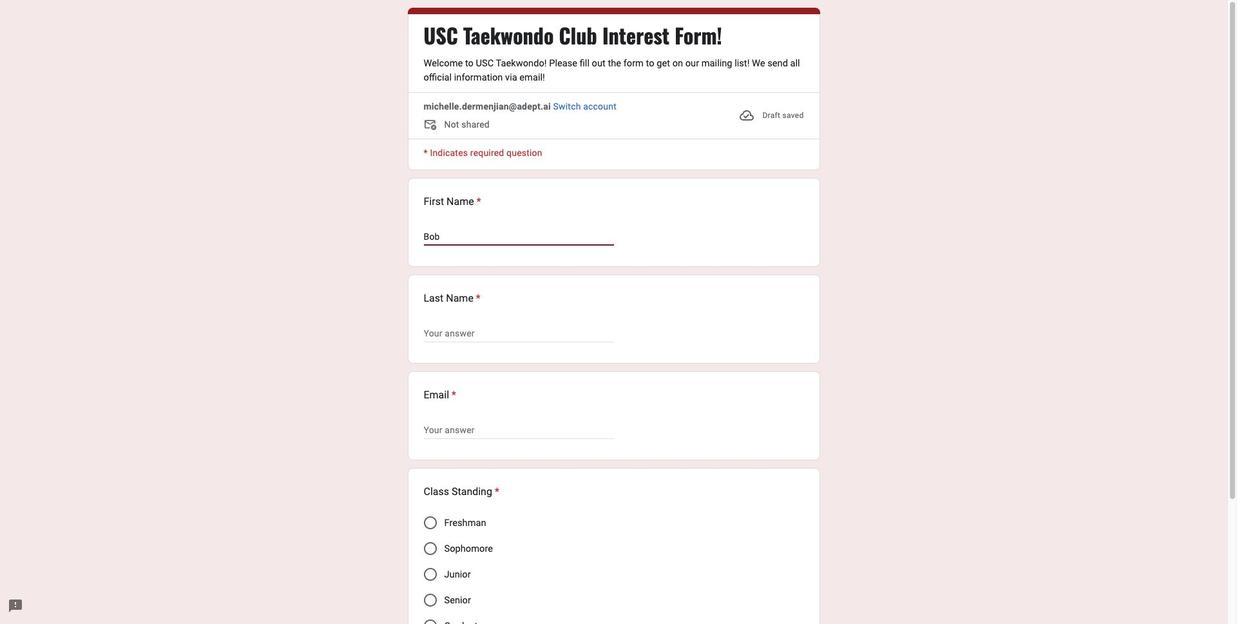 Task type: locate. For each thing, give the bounding box(es) containing it.
list
[[408, 178, 820, 624]]

5 heading from the top
[[424, 484, 500, 500]]

None text field
[[424, 229, 614, 244], [424, 326, 614, 341], [424, 229, 614, 244], [424, 326, 614, 341]]

None text field
[[424, 422, 614, 438]]

Sophomore radio
[[424, 542, 437, 555]]

2 heading from the top
[[424, 194, 481, 210]]

Senior radio
[[424, 594, 437, 607]]

Graduate radio
[[424, 620, 437, 624]]

1 heading from the top
[[424, 23, 723, 48]]

required question element
[[474, 194, 481, 210], [474, 291, 481, 306], [449, 388, 457, 403], [493, 484, 500, 500]]

junior image
[[424, 568, 437, 581]]

senior image
[[424, 594, 437, 607]]

3 heading from the top
[[424, 291, 481, 306]]

Junior radio
[[424, 568, 437, 581]]

heading
[[424, 23, 723, 48], [424, 194, 481, 210], [424, 291, 481, 306], [424, 388, 457, 403], [424, 484, 500, 500]]

status
[[740, 100, 804, 131]]

4 heading from the top
[[424, 388, 457, 403]]

sophomore image
[[424, 542, 437, 555]]

Freshman radio
[[424, 516, 437, 529]]



Task type: vqa. For each thing, say whether or not it's contained in the screenshot.
2nd heading from the bottom
yes



Task type: describe. For each thing, give the bounding box(es) containing it.
your email and google account are not part of your response image
[[424, 118, 445, 133]]

your email and google account are not part of your response image
[[424, 118, 439, 133]]

report a problem to google image
[[8, 598, 23, 614]]

graduate image
[[424, 620, 437, 624]]

freshman image
[[424, 516, 437, 529]]



